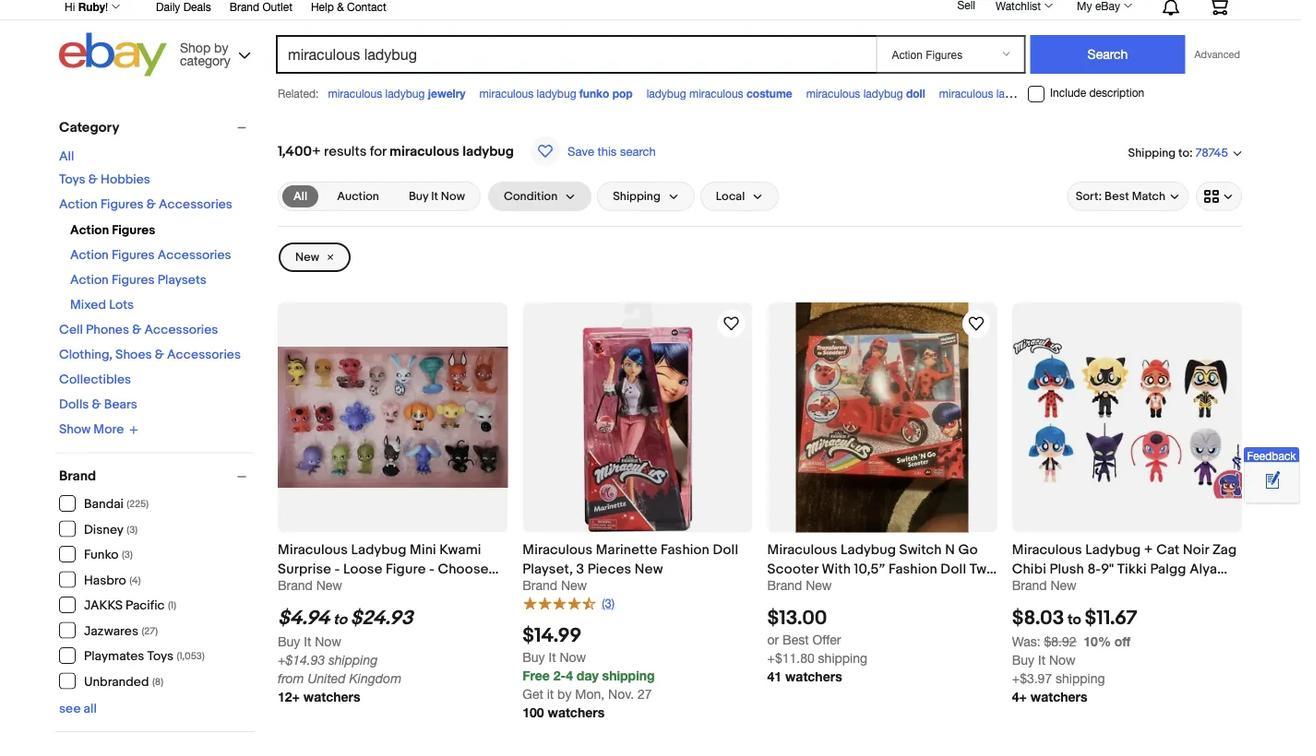 Task type: describe. For each thing, give the bounding box(es) containing it.
2 vertical spatial (3)
[[602, 596, 615, 611]]

go
[[959, 542, 978, 558]]

miraculous for with
[[768, 542, 838, 558]]

scooter
[[768, 561, 819, 578]]

two
[[970, 561, 995, 578]]

9"
[[1102, 561, 1115, 578]]

miraculous ladybug mini kwami surprise - loose figure - choose your favourite!
[[278, 542, 489, 597]]

auction link
[[326, 186, 390, 208]]

figure
[[386, 561, 426, 578]]

funko
[[84, 548, 119, 564]]

sort: best match
[[1076, 189, 1166, 204]]

disney
[[84, 523, 124, 538]]

1 horizontal spatial all
[[294, 189, 308, 204]]

figures down "action figures & accessories"
[[112, 223, 155, 239]]

dolls & bears link
[[59, 397, 137, 413]]

funko
[[580, 87, 610, 100]]

related:
[[278, 87, 319, 100]]

help
[[311, 0, 334, 13]]

watchers inside $4.94 to $24.93 buy it now +$14.93 shipping from united kingdom 12+ watchers
[[304, 690, 361, 705]]

miraculous ladybug switch n go scooter with 10,5" fashion doll two magic charms image
[[796, 303, 969, 533]]

miraculous ladybug + cat noir zag chibi plush 8-9" tikki palgg alya césaire nwt
[[1013, 542, 1237, 597]]

$4.94
[[278, 607, 330, 631]]

outlet
[[263, 0, 293, 13]]

:
[[1190, 146, 1193, 160]]

shipping for shipping to : 78745
[[1129, 146, 1176, 160]]

now inside $4.94 to $24.93 buy it now +$14.93 shipping from united kingdom 12+ watchers
[[315, 634, 342, 649]]

main content containing $4.94
[[270, 110, 1250, 746]]

n
[[945, 542, 955, 558]]

miraculous marinette fashion doll playset, 3 pieces  new link
[[523, 540, 753, 578]]

ladybug miraculous costume
[[647, 87, 793, 100]]

miraculous for chibi
[[1013, 542, 1083, 558]]

miraculous for miraculous ladybug doll
[[807, 87, 861, 100]]

best inside dropdown button
[[1105, 189, 1130, 204]]

buy inside $8.03 to $11.67 was: $8.92 10% off buy it now +$3.97 shipping 4+ watchers
[[1013, 653, 1035, 668]]

playmates
[[84, 649, 144, 665]]

playsets
[[158, 273, 207, 288]]

miraculous ladybug + cat noir zag chibi plush 8-9" tikki palgg alya césaire nwt heading
[[1013, 542, 1237, 597]]

ruby
[[78, 0, 105, 13]]

include description
[[1051, 86, 1145, 99]]

listing options selector. gallery view selected. image
[[1205, 189, 1234, 204]]

your shopping cart image
[[1208, 0, 1230, 15]]

was:
[[1013, 634, 1041, 649]]

category
[[59, 119, 119, 136]]

show more button
[[59, 422, 139, 438]]

Search for anything text field
[[279, 37, 873, 72]]

watchers inside $13.00 or best offer +$11.80 shipping 41 watchers
[[786, 669, 843, 684]]

to for $11.67
[[1068, 612, 1082, 630]]

All selected text field
[[294, 188, 308, 205]]

miraculous marinette fashion doll playset, 3 pieces  new image
[[583, 303, 693, 533]]

(3) for funko
[[122, 550, 133, 562]]

accessories down cell phones & accessories link
[[167, 348, 241, 363]]

show more
[[59, 422, 124, 438]]

action figures & accessories
[[59, 197, 233, 213]]

miraculous left costume
[[690, 87, 744, 100]]

10,5"
[[854, 561, 886, 578]]

new down the marinette
[[635, 561, 663, 578]]

watchers inside $8.03 to $11.67 was: $8.92 10% off buy it now +$3.97 shipping 4+ watchers
[[1031, 690, 1088, 705]]

(1,053)
[[177, 651, 205, 663]]

new down all selected text box
[[295, 250, 319, 265]]

figures up action figures playsets link on the left
[[112, 248, 155, 264]]

clothing, shoes & accessories link
[[59, 348, 241, 363]]

miraculous ladybug switch n go scooter with 10,5" fashion doll two magic charms heading
[[768, 542, 997, 597]]

miraculous ladybug mini kwami surprise - loose figure - choose your favourite! heading
[[278, 542, 499, 597]]

plush
[[1050, 561, 1085, 578]]

buy down 1,400 + results for miraculous ladybug
[[409, 189, 429, 204]]

brand up '$8.03'
[[1013, 578, 1047, 593]]

loose
[[343, 561, 383, 578]]

your
[[278, 580, 307, 597]]

0 horizontal spatial all link
[[59, 149, 74, 165]]

$8.03 to $11.67 was: $8.92 10% off buy it now +$3.97 shipping 4+ watchers
[[1013, 607, 1138, 705]]

collectibles link
[[59, 373, 131, 388]]

shipping inside $14.99 buy it now free 2-4 day shipping get it by mon, nov. 27 100 watchers
[[602, 668, 655, 683]]

hasbro (4)
[[84, 573, 141, 589]]

brand new for $4.94
[[278, 578, 342, 593]]

surprise
[[278, 561, 331, 578]]

pieces
[[588, 561, 632, 578]]

4+
[[1013, 690, 1027, 705]]

save this search button
[[525, 136, 662, 167]]

results
[[324, 143, 367, 160]]

new up (3) link
[[561, 578, 587, 593]]

shipping inside $13.00 or best offer +$11.80 shipping 41 watchers
[[819, 651, 868, 666]]

12+
[[278, 690, 300, 705]]

or
[[768, 632, 779, 648]]

miraculous ladybug switch n go scooter with 10,5" fashion doll two magic charms
[[768, 542, 995, 597]]

miraculous for pieces
[[523, 542, 593, 558]]

2 - from the left
[[429, 561, 435, 578]]

doll inside miraculous marinette fashion doll playset, 3 pieces  new brand new
[[713, 542, 739, 558]]

lots
[[109, 298, 134, 313]]

miraculous for loose
[[278, 542, 348, 558]]

& right dolls
[[92, 397, 101, 413]]

action
[[1040, 87, 1072, 100]]

0 vertical spatial all
[[59, 149, 74, 165]]

daily deals link
[[156, 0, 211, 18]]

advanced link
[[1186, 36, 1241, 73]]

new up $13.00
[[806, 578, 832, 593]]

category
[[180, 53, 231, 68]]

hasbro
[[84, 573, 126, 589]]

ladybug right pop
[[647, 87, 686, 100]]

accessories inside action figures action figures accessories action figures playsets mixed lots
[[158, 248, 231, 264]]

miraculous ladybug mini kwami surprise - loose figure - choose your favourite! image
[[278, 347, 508, 488]]

miraculous ladybug + cat noir zag chibi plush 8-9" tikki palgg alya césaire nwt image
[[1013, 337, 1243, 499]]

& down "hobbies"
[[147, 197, 156, 213]]

brand up '$4.94'
[[278, 578, 313, 593]]

buy inside $14.99 buy it now free 2-4 day shipping get it by mon, nov. 27 100 watchers
[[523, 650, 545, 665]]

brand button
[[59, 469, 255, 485]]

playmates toys (1,053)
[[84, 649, 205, 665]]

shipping inside $4.94 to $24.93 buy it now +$14.93 shipping from united kingdom 12+ watchers
[[329, 653, 378, 668]]

mini
[[410, 542, 437, 558]]

now inside $14.99 buy it now free 2-4 day shipping get it by mon, nov. 27 100 watchers
[[560, 650, 586, 665]]

new left loose
[[316, 578, 342, 593]]

& right shoes
[[155, 348, 164, 363]]

brand up bandai
[[59, 469, 96, 485]]

collectibles
[[59, 373, 131, 388]]

tikki
[[1118, 561, 1147, 578]]

action figures action figures accessories action figures playsets mixed lots
[[70, 223, 231, 313]]

$14.99
[[523, 624, 582, 648]]

accessories up clothing, shoes & accessories link in the left top of the page
[[144, 323, 218, 338]]

toys & hobbies
[[59, 172, 150, 188]]

toys & hobbies link
[[59, 172, 150, 188]]

miraculous ladybug switch n go scooter with 10,5" fashion doll two magic charms link
[[768, 540, 998, 597]]

cell phones & accessories clothing, shoes & accessories collectibles dolls & bears
[[59, 323, 241, 413]]

bandai (225)
[[84, 497, 149, 513]]

alya
[[1190, 561, 1218, 578]]

it inside $4.94 to $24.93 buy it now +$14.93 shipping from united kingdom 12+ watchers
[[304, 634, 311, 649]]

brand new for $8.03
[[1013, 578, 1077, 593]]

miraculous for miraculous ladybug action figures
[[940, 87, 994, 100]]

funko (3)
[[84, 548, 133, 564]]

1 - from the left
[[335, 561, 340, 578]]

choose
[[438, 561, 489, 578]]

category button
[[59, 119, 255, 136]]

2 brand new from the left
[[768, 578, 832, 593]]

+$3.97
[[1013, 671, 1053, 686]]

ladybug for miraculous ladybug funko pop
[[537, 87, 577, 100]]

condition button
[[488, 182, 592, 211]]

jakks
[[84, 599, 123, 614]]

it down 1,400 + results for miraculous ladybug
[[431, 189, 438, 204]]

feedback
[[1248, 449, 1297, 462]]

ladybug inside miraculous ladybug switch n go scooter with 10,5" fashion doll two magic charms
[[841, 542, 896, 558]]

more
[[94, 422, 124, 438]]

palgg
[[1151, 561, 1187, 578]]

match
[[1132, 189, 1166, 204]]

now inside $8.03 to $11.67 was: $8.92 10% off buy it now +$3.97 shipping 4+ watchers
[[1050, 653, 1076, 668]]

+$11.80
[[768, 651, 815, 666]]

new link
[[279, 243, 351, 272]]



Task type: locate. For each thing, give the bounding box(es) containing it.
it up "2-"
[[549, 650, 556, 665]]

2 horizontal spatial ladybug
[[1086, 542, 1141, 558]]

nwt
[[1066, 580, 1097, 597]]

2 miraculous from the left
[[523, 542, 593, 558]]

3 miraculous from the left
[[768, 542, 838, 558]]

4 miraculous from the left
[[1013, 542, 1083, 558]]

none submit inside shop by category banner
[[1031, 35, 1186, 74]]

(1)
[[168, 601, 176, 613]]

- up favourite!
[[335, 561, 340, 578]]

shipping inside shipping to : 78745
[[1129, 146, 1176, 160]]

figures up lots
[[112, 273, 155, 288]]

ladybug for miraculous ladybug jewelry
[[385, 87, 425, 100]]

0 horizontal spatial ladybug
[[351, 542, 407, 558]]

shipping to : 78745
[[1129, 146, 1229, 161]]

shipping down 10%
[[1056, 671, 1106, 686]]

nov.
[[608, 687, 634, 702]]

see
[[59, 702, 81, 717]]

(3) for disney
[[127, 524, 138, 536]]

united
[[308, 671, 346, 686]]

by inside shop by category
[[214, 40, 228, 55]]

brand up (3) link
[[523, 578, 558, 593]]

action figures & accessories link
[[59, 197, 233, 213]]

None text field
[[1013, 634, 1077, 649]]

buy
[[409, 189, 429, 204], [278, 634, 300, 649], [523, 650, 545, 665], [1013, 653, 1035, 668]]

1 horizontal spatial -
[[429, 561, 435, 578]]

include
[[1051, 86, 1087, 99]]

buy it now
[[409, 189, 465, 204]]

+ left cat
[[1145, 542, 1154, 558]]

to up $8.92
[[1068, 612, 1082, 630]]

miraculous for miraculous ladybug jewelry
[[328, 87, 382, 100]]

miraculous inside miraculous ladybug + cat noir zag chibi plush 8-9" tikki palgg alya césaire nwt
[[1013, 542, 1083, 558]]

doll inside miraculous ladybug switch n go scooter with 10,5" fashion doll two magic charms
[[941, 561, 967, 578]]

1 horizontal spatial shipping
[[1129, 146, 1176, 160]]

0 vertical spatial +
[[312, 143, 321, 160]]

all link down 1,400 at the left
[[282, 186, 319, 208]]

ladybug for miraculous ladybug action figures
[[997, 87, 1037, 100]]

it inside $8.03 to $11.67 was: $8.92 10% off buy it now +$3.97 shipping 4+ watchers
[[1039, 653, 1046, 668]]

miraculous up surprise
[[278, 542, 348, 558]]

brand up $13.00
[[768, 578, 803, 593]]

cell
[[59, 323, 83, 338]]

miraculous right for on the left of the page
[[390, 143, 460, 160]]

1,400
[[278, 143, 312, 160]]

it up +$3.97
[[1039, 653, 1046, 668]]

all down category
[[59, 149, 74, 165]]

1 miraculous from the left
[[278, 542, 348, 558]]

all down 1,400 at the left
[[294, 189, 308, 204]]

(3) down pieces
[[602, 596, 615, 611]]

0 vertical spatial by
[[214, 40, 228, 55]]

all link down category
[[59, 149, 74, 165]]

(27)
[[142, 626, 158, 638]]

4
[[566, 668, 573, 683]]

1 brand new from the left
[[278, 578, 342, 593]]

0 vertical spatial fashion
[[661, 542, 710, 558]]

0 horizontal spatial fashion
[[661, 542, 710, 558]]

ladybug left doll
[[864, 87, 903, 100]]

this
[[598, 144, 617, 158]]

miraculous for miraculous ladybug funko pop
[[480, 87, 534, 100]]

fashion down switch
[[889, 561, 938, 578]]

brand left outlet
[[230, 0, 260, 13]]

miraculous inside main content
[[390, 143, 460, 160]]

miraculous up the scooter
[[768, 542, 838, 558]]

shipping for shipping
[[613, 189, 661, 204]]

to inside shipping to : 78745
[[1179, 146, 1190, 160]]

& right help
[[337, 0, 344, 13]]

fashion right the marinette
[[661, 542, 710, 558]]

daily deals
[[156, 0, 211, 13]]

0 horizontal spatial to
[[333, 612, 347, 630]]

local
[[716, 189, 745, 204]]

all link
[[59, 149, 74, 165], [282, 186, 319, 208]]

1 vertical spatial all
[[294, 189, 308, 204]]

help & contact link
[[311, 0, 387, 18]]

bandai
[[84, 497, 124, 513]]

(3) inside funko (3)
[[122, 550, 133, 562]]

shipping inside dropdown button
[[613, 189, 661, 204]]

jewelry
[[428, 87, 466, 100]]

now up +$14.93 at the left bottom of page
[[315, 634, 342, 649]]

miraculous ladybug mini kwami surprise - loose figure - choose your favourite! link
[[278, 540, 508, 597]]

to inside $8.03 to $11.67 was: $8.92 10% off buy it now +$3.97 shipping 4+ watchers
[[1068, 612, 1082, 630]]

day
[[577, 668, 599, 683]]

$11.67
[[1085, 607, 1138, 631]]

accessories up playsets
[[158, 248, 231, 264]]

miraculous inside miraculous marinette fashion doll playset, 3 pieces  new brand new
[[523, 542, 593, 558]]

by inside $14.99 buy it now free 2-4 day shipping get it by mon, nov. 27 100 watchers
[[558, 687, 572, 702]]

marinette
[[596, 542, 658, 558]]

+
[[312, 143, 321, 160], [1145, 542, 1154, 558]]

1 horizontal spatial to
[[1068, 612, 1082, 630]]

1,400 + results for miraculous ladybug
[[278, 143, 514, 160]]

account navigation
[[54, 0, 1243, 20]]

accessories up action figures accessories link
[[159, 197, 233, 213]]

ladybug left funko
[[537, 87, 577, 100]]

ladybug inside miraculous ladybug mini kwami surprise - loose figure - choose your favourite!
[[351, 542, 407, 558]]

1 horizontal spatial fashion
[[889, 561, 938, 578]]

none text field containing was:
[[1013, 634, 1077, 649]]

watchers down +$3.97
[[1031, 690, 1088, 705]]

fashion inside miraculous ladybug switch n go scooter with 10,5" fashion doll two magic charms
[[889, 561, 938, 578]]

dolls
[[59, 397, 89, 413]]

chibi
[[1013, 561, 1047, 578]]

2 horizontal spatial to
[[1179, 146, 1190, 160]]

now down 1,400 + results for miraculous ladybug
[[441, 189, 465, 204]]

0 horizontal spatial best
[[783, 632, 809, 648]]

ladybug up loose
[[351, 542, 407, 558]]

1 horizontal spatial brand new
[[768, 578, 832, 593]]

- down mini
[[429, 561, 435, 578]]

hi ruby !
[[65, 0, 108, 13]]

shoes
[[115, 348, 152, 363]]

0 horizontal spatial +
[[312, 143, 321, 160]]

1 vertical spatial +
[[1145, 542, 1154, 558]]

0 vertical spatial shipping
[[1129, 146, 1176, 160]]

0 vertical spatial doll
[[713, 542, 739, 558]]

miraculous right jewelry
[[480, 87, 534, 100]]

1 vertical spatial best
[[783, 632, 809, 648]]

ladybug for $4.94
[[351, 542, 407, 558]]

(3) right funko
[[122, 550, 133, 562]]

phones
[[86, 323, 129, 338]]

jazwares (27)
[[84, 624, 158, 640]]

1 vertical spatial fashion
[[889, 561, 938, 578]]

+$14.93
[[278, 653, 325, 668]]

buy up +$14.93 at the left bottom of page
[[278, 634, 300, 649]]

now down $8.92
[[1050, 653, 1076, 668]]

ladybug left action at the top of the page
[[997, 87, 1037, 100]]

1 horizontal spatial toys
[[147, 649, 174, 665]]

free
[[523, 668, 550, 683]]

1 vertical spatial (3)
[[122, 550, 133, 562]]

shipping button
[[597, 182, 695, 211]]

mon,
[[575, 687, 605, 702]]

1 horizontal spatial by
[[558, 687, 572, 702]]

kingdom
[[349, 671, 402, 686]]

+ inside miraculous ladybug + cat noir zag chibi plush 8-9" tikki palgg alya césaire nwt
[[1145, 542, 1154, 558]]

(8)
[[152, 677, 163, 689]]

ladybug inside miraculous ladybug + cat noir zag chibi plush 8-9" tikki palgg alya césaire nwt
[[1086, 542, 1141, 558]]

watchlist image
[[1045, 3, 1053, 8]]

0 vertical spatial (3)
[[127, 524, 138, 536]]

1 horizontal spatial best
[[1105, 189, 1130, 204]]

0 horizontal spatial doll
[[713, 542, 739, 558]]

zag
[[1213, 542, 1237, 558]]

1 vertical spatial all link
[[282, 186, 319, 208]]

& inside account navigation
[[337, 0, 344, 13]]

watch miraculous marinette fashion doll playset, 3 pieces  new image
[[721, 313, 743, 335]]

$4.94 to $24.93 buy it now +$14.93 shipping from united kingdom 12+ watchers
[[278, 607, 413, 705]]

shop by category banner
[[54, 0, 1243, 81]]

miraculous ladybug funko pop
[[480, 87, 633, 100]]

toys left "hobbies"
[[59, 172, 86, 188]]

1 horizontal spatial all link
[[282, 186, 319, 208]]

none text field inside main content
[[1013, 634, 1077, 649]]

miraculous inside miraculous ladybug switch n go scooter with 10,5" fashion doll two magic charms
[[768, 542, 838, 558]]

0 horizontal spatial shipping
[[613, 189, 661, 204]]

(3) inside disney (3)
[[127, 524, 138, 536]]

100
[[523, 705, 544, 720]]

0 vertical spatial toys
[[59, 172, 86, 188]]

figures down "hobbies"
[[101, 197, 144, 213]]

brand new up $13.00
[[768, 578, 832, 593]]

miraculous right doll
[[940, 87, 994, 100]]

(3) link
[[523, 595, 615, 611]]

-
[[335, 561, 340, 578], [429, 561, 435, 578]]

1 horizontal spatial ladybug
[[841, 542, 896, 558]]

0 horizontal spatial by
[[214, 40, 228, 55]]

shipping down search
[[613, 189, 661, 204]]

to down favourite!
[[333, 612, 347, 630]]

cat
[[1157, 542, 1180, 558]]

0 horizontal spatial all
[[59, 149, 74, 165]]

miraculous inside miraculous ladybug mini kwami surprise - loose figure - choose your favourite!
[[278, 542, 348, 558]]

None submit
[[1031, 35, 1186, 74]]

new
[[295, 250, 319, 265], [635, 561, 663, 578], [316, 578, 342, 593], [561, 578, 587, 593], [806, 578, 832, 593], [1051, 578, 1077, 593]]

miraculous ladybug action figures
[[940, 87, 1112, 100]]

shipping up kingdom
[[329, 653, 378, 668]]

shipping down offer
[[819, 651, 868, 666]]

watchers down united
[[304, 690, 361, 705]]

& left "hobbies"
[[88, 172, 98, 188]]

miraculous up playset,
[[523, 542, 593, 558]]

new left 8-
[[1051, 578, 1077, 593]]

to left 78745
[[1179, 146, 1190, 160]]

it
[[431, 189, 438, 204], [304, 634, 311, 649], [549, 650, 556, 665], [1039, 653, 1046, 668]]

3 ladybug from the left
[[1086, 542, 1141, 558]]

buy inside $4.94 to $24.93 buy it now +$14.93 shipping from united kingdom 12+ watchers
[[278, 634, 300, 649]]

ladybug up the 9"
[[1086, 542, 1141, 558]]

ladybug up 10,5"
[[841, 542, 896, 558]]

miraculous marinette fashion doll playset, 3 pieces  new heading
[[523, 542, 739, 578]]

41
[[768, 669, 782, 684]]

best up +$11.80
[[783, 632, 809, 648]]

& up shoes
[[132, 323, 142, 338]]

watch miraculous ladybug switch n go scooter with 10,5" fashion doll two magic charms image
[[965, 313, 988, 335]]

to for :
[[1179, 146, 1190, 160]]

miraculous right costume
[[807, 87, 861, 100]]

buy it now link
[[398, 186, 476, 208]]

best inside $13.00 or best offer +$11.80 shipping 41 watchers
[[783, 632, 809, 648]]

(4)
[[129, 575, 141, 587]]

(3)
[[127, 524, 138, 536], [122, 550, 133, 562], [602, 596, 615, 611]]

0 horizontal spatial toys
[[59, 172, 86, 188]]

to inside $4.94 to $24.93 buy it now +$14.93 shipping from united kingdom 12+ watchers
[[333, 612, 347, 630]]

+ left the results
[[312, 143, 321, 160]]

sort: best match button
[[1068, 182, 1189, 211]]

(3) down (225)
[[127, 524, 138, 536]]

search
[[620, 144, 656, 158]]

miraculous up chibi
[[1013, 542, 1083, 558]]

3 brand new from the left
[[1013, 578, 1077, 593]]

miraculous ladybug jewelry
[[328, 87, 466, 100]]

by right shop
[[214, 40, 228, 55]]

main content
[[270, 110, 1250, 746]]

(225)
[[127, 499, 149, 511]]

watchers inside $14.99 buy it now free 2-4 day shipping get it by mon, nov. 27 100 watchers
[[548, 705, 605, 720]]

playset,
[[523, 561, 573, 578]]

1 ladybug from the left
[[351, 542, 407, 558]]

1 vertical spatial by
[[558, 687, 572, 702]]

fashion inside miraculous marinette fashion doll playset, 3 pieces  new brand new
[[661, 542, 710, 558]]

watchers down mon,
[[548, 705, 605, 720]]

brand inside brand outlet link
[[230, 0, 260, 13]]

best right sort:
[[1105, 189, 1130, 204]]

ladybug
[[385, 87, 425, 100], [537, 87, 577, 100], [647, 87, 686, 100], [864, 87, 903, 100], [997, 87, 1037, 100], [463, 143, 514, 160]]

off
[[1115, 634, 1131, 649]]

my ebay image
[[1124, 3, 1133, 8]]

2 ladybug from the left
[[841, 542, 896, 558]]

2 horizontal spatial brand new
[[1013, 578, 1077, 593]]

toys up (8)
[[147, 649, 174, 665]]

shop by category
[[180, 40, 231, 68]]

shipping up nov.
[[602, 668, 655, 683]]

brand new up '$4.94'
[[278, 578, 342, 593]]

miraculous right related: at the left of the page
[[328, 87, 382, 100]]

buy down was:
[[1013, 653, 1035, 668]]

brand new up '$8.03'
[[1013, 578, 1077, 593]]

watchers down +$11.80
[[786, 669, 843, 684]]

0 vertical spatial best
[[1105, 189, 1130, 204]]

brand outlet link
[[230, 0, 293, 18]]

1 vertical spatial shipping
[[613, 189, 661, 204]]

magic
[[768, 580, 807, 597]]

1 vertical spatial toys
[[147, 649, 174, 665]]

offer
[[813, 632, 841, 648]]

miraculous ladybug + cat noir zag chibi plush 8-9" tikki palgg alya césaire nwt link
[[1013, 540, 1243, 597]]

ladybug for miraculous ladybug doll
[[864, 87, 903, 100]]

shipping left :
[[1129, 146, 1176, 160]]

0 vertical spatial all link
[[59, 149, 74, 165]]

to for $24.93
[[333, 612, 347, 630]]

1 vertical spatial doll
[[941, 561, 967, 578]]

1 horizontal spatial +
[[1145, 542, 1154, 558]]

now up 4
[[560, 650, 586, 665]]

brand inside miraculous marinette fashion doll playset, 3 pieces  new brand new
[[523, 578, 558, 593]]

it inside $14.99 buy it now free 2-4 day shipping get it by mon, nov. 27 100 watchers
[[549, 650, 556, 665]]

0 horizontal spatial brand new
[[278, 578, 342, 593]]

ladybug for $8.03
[[1086, 542, 1141, 558]]

ladybug up 'condition'
[[463, 143, 514, 160]]

ladybug left jewelry
[[385, 87, 425, 100]]

noir
[[1183, 542, 1210, 558]]

daily
[[156, 0, 180, 13]]

shipping inside $8.03 to $11.67 was: $8.92 10% off buy it now +$3.97 shipping 4+ watchers
[[1056, 671, 1106, 686]]

$14.99 buy it now free 2-4 day shipping get it by mon, nov. 27 100 watchers
[[523, 624, 655, 720]]

auction
[[337, 189, 379, 204]]

it
[[547, 687, 554, 702]]

for
[[370, 143, 387, 160]]

cell phones & accessories link
[[59, 323, 218, 338]]

1 horizontal spatial doll
[[941, 561, 967, 578]]

hi
[[65, 0, 75, 13]]

0 horizontal spatial -
[[335, 561, 340, 578]]

it up +$14.93 at the left bottom of page
[[304, 634, 311, 649]]

by right it
[[558, 687, 572, 702]]

hobbies
[[101, 172, 150, 188]]

!
[[105, 0, 108, 13]]

buy up free
[[523, 650, 545, 665]]

description
[[1090, 86, 1145, 99]]



Task type: vqa. For each thing, say whether or not it's contained in the screenshot.
eBay LINK
no



